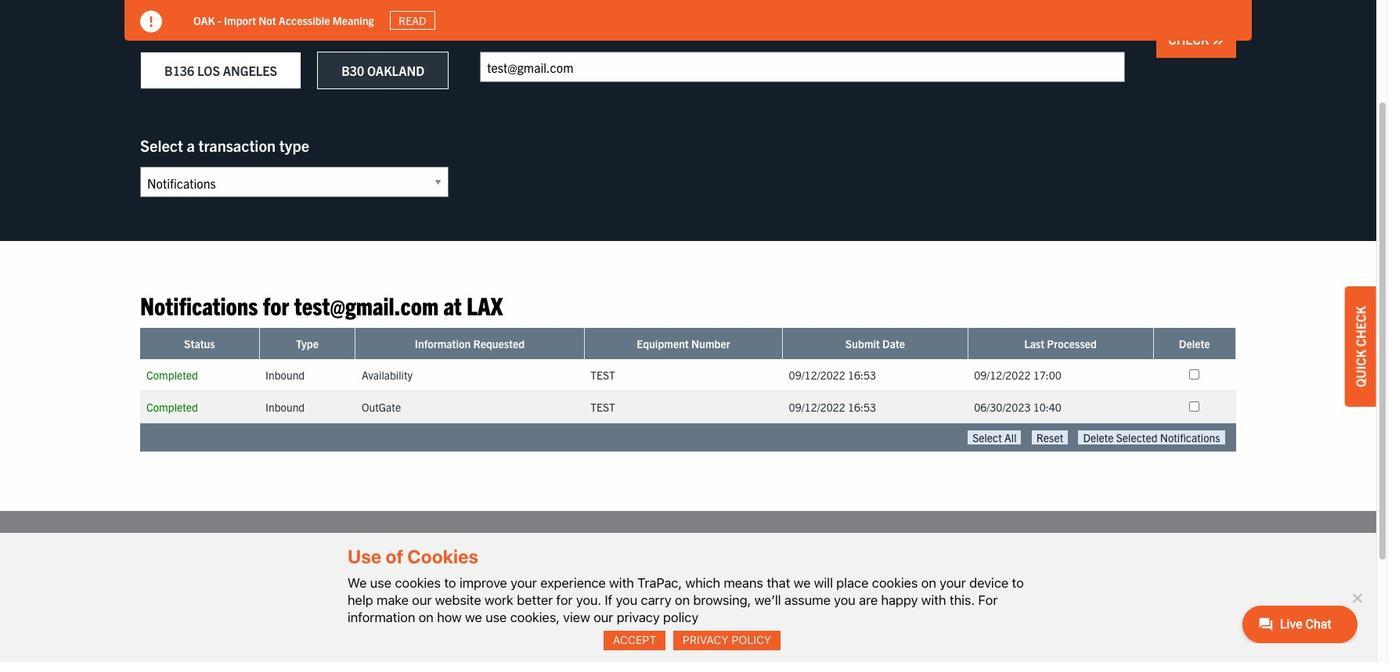 Task type: describe. For each thing, give the bounding box(es) containing it.
work
[[485, 593, 514, 608]]

make
[[377, 593, 409, 608]]

quick check
[[1353, 306, 1369, 387]]

7th
[[551, 576, 569, 592]]

94607
[[589, 616, 625, 632]]

assume
[[785, 593, 831, 608]]

customer service: 877-387-2722
[[727, 606, 909, 622]]

los
[[197, 63, 220, 78]]

for inside use of cookies we use cookies to improve your experience with trapac, which means that we will place cookies on your device to help make our website work better for you. if you carry on browsing, we'll assume you are happy with this. for information on how we use cookies, view our privacy policy
[[556, 593, 573, 608]]

information
[[415, 337, 471, 351]]

which
[[685, 575, 720, 591]]

0 vertical spatial we
[[794, 575, 811, 591]]

no image
[[1349, 590, 1365, 606]]

read
[[399, 13, 426, 27]]

for
[[978, 593, 998, 608]]

will
[[814, 575, 833, 591]]

2 your from the left
[[940, 575, 966, 591]]

read link
[[390, 11, 435, 30]]

1 horizontal spatial use
[[486, 610, 507, 625]]

accept
[[613, 634, 656, 647]]

1 vertical spatial oakland
[[360, 626, 417, 642]]

date
[[882, 337, 905, 351]]

help
[[348, 593, 373, 608]]

how
[[437, 610, 462, 625]]

1 your from the left
[[511, 575, 537, 591]]

type
[[279, 135, 309, 155]]

privacy
[[683, 634, 729, 647]]

1 cookies from the left
[[395, 575, 441, 591]]

0 horizontal spatial on
[[419, 610, 434, 625]]

website
[[435, 593, 481, 608]]

last
[[1024, 337, 1045, 351]]

last processed
[[1024, 337, 1097, 351]]

submit date
[[845, 337, 905, 351]]

are
[[859, 593, 878, 608]]

not
[[259, 13, 276, 27]]

completed for availability
[[146, 368, 198, 382]]

improve
[[460, 575, 507, 591]]

0 vertical spatial our
[[412, 593, 432, 608]]

we
[[348, 575, 367, 591]]

- inside 2800 7th street berth 30 - 32 oakland, ca 94607
[[569, 596, 574, 612]]

1 horizontal spatial with
[[921, 593, 946, 608]]

carry
[[641, 593, 672, 608]]

berth
[[519, 596, 549, 612]]

accept link
[[604, 631, 666, 651]]

inbound for availability
[[266, 368, 305, 382]]

1 to from the left
[[444, 575, 456, 591]]

delete
[[1179, 337, 1210, 351]]

availability
[[362, 368, 413, 382]]

2 cookies from the left
[[872, 575, 918, 591]]

1 vertical spatial our
[[594, 610, 613, 625]]

street
[[572, 576, 605, 592]]

number
[[691, 337, 730, 351]]

this.
[[950, 593, 975, 608]]

select a terminal
[[140, 20, 255, 40]]

angeles
[[223, 63, 277, 78]]

test for availability
[[591, 368, 615, 382]]

information
[[348, 610, 415, 625]]

09/12/2022 for 09/12/2022 17:00
[[789, 368, 845, 382]]

0 horizontal spatial -
[[218, 13, 221, 27]]

check inside button
[[1168, 31, 1212, 47]]

view
[[563, 610, 590, 625]]

06/30/2023
[[974, 400, 1031, 415]]

completed for outgate
[[146, 400, 198, 415]]

lax
[[467, 290, 503, 320]]

equipment number
[[637, 337, 730, 351]]

32
[[577, 596, 591, 612]]

09/12/2022 16:53 for 09/12/2022 17:00
[[789, 368, 876, 382]]

1 vertical spatial on
[[675, 593, 690, 608]]

0 horizontal spatial with
[[609, 575, 634, 591]]

b136 los angeles
[[164, 63, 277, 78]]

policy
[[663, 610, 699, 625]]

30
[[552, 596, 567, 612]]

select a transaction type
[[140, 135, 309, 155]]

processed
[[1047, 337, 1097, 351]]

06/30/2023 10:40
[[974, 400, 1062, 415]]

privacy policy link
[[673, 631, 781, 651]]

terminal
[[198, 20, 255, 40]]

browsing,
[[693, 593, 751, 608]]

16:53 for 06/30/2023 10:40
[[848, 400, 876, 415]]

of
[[386, 546, 403, 568]]

ca
[[570, 616, 586, 632]]

at
[[444, 290, 462, 320]]

b136
[[164, 63, 194, 78]]



Task type: locate. For each thing, give the bounding box(es) containing it.
on left the "how"
[[419, 610, 434, 625]]

0 horizontal spatial your
[[511, 575, 537, 591]]

2800 7th street berth 30 - 32 oakland, ca 94607
[[519, 576, 625, 632]]

footer containing 2800 7th street
[[0, 512, 1376, 662]]

16:53 for 09/12/2022 17:00
[[848, 368, 876, 382]]

1 inbound from the top
[[266, 368, 305, 382]]

1 horizontal spatial for
[[556, 593, 573, 608]]

877-
[[828, 606, 854, 622]]

1 vertical spatial completed
[[146, 400, 198, 415]]

2 09/12/2022 16:53 from the top
[[789, 400, 876, 415]]

solid image
[[1212, 34, 1225, 46]]

you right the if
[[616, 593, 637, 608]]

17:00
[[1033, 368, 1062, 382]]

status
[[184, 337, 215, 351]]

a
[[187, 20, 195, 40], [187, 135, 195, 155]]

- right 30 in the bottom left of the page
[[569, 596, 574, 612]]

2 completed from the top
[[146, 400, 198, 415]]

privacy
[[617, 610, 660, 625]]

trapac,
[[638, 575, 682, 591]]

we down website
[[465, 610, 482, 625]]

1 horizontal spatial your
[[940, 575, 966, 591]]

to
[[444, 575, 456, 591], [1012, 575, 1024, 591]]

better
[[517, 593, 553, 608]]

None button
[[968, 431, 1021, 445], [1032, 431, 1068, 445], [1079, 431, 1225, 445], [968, 431, 1021, 445], [1032, 431, 1068, 445], [1079, 431, 1225, 445]]

2 vertical spatial on
[[419, 610, 434, 625]]

cookies
[[407, 546, 479, 568]]

1 vertical spatial we
[[465, 610, 482, 625]]

a for transaction
[[187, 135, 195, 155]]

to right device
[[1012, 575, 1024, 591]]

meaning
[[333, 13, 374, 27]]

on left device
[[921, 575, 936, 591]]

1 vertical spatial -
[[569, 596, 574, 612]]

email
[[480, 20, 518, 40]]

0 vertical spatial for
[[263, 290, 289, 320]]

solid image
[[140, 11, 162, 33]]

import
[[224, 13, 256, 27]]

we up assume
[[794, 575, 811, 591]]

1 vertical spatial for
[[556, 593, 573, 608]]

for right the notifications
[[263, 290, 289, 320]]

with left the this.
[[921, 593, 946, 608]]

a left transaction
[[187, 135, 195, 155]]

1 vertical spatial a
[[187, 135, 195, 155]]

1 vertical spatial test
[[591, 400, 615, 415]]

your up better
[[511, 575, 537, 591]]

requested
[[473, 337, 525, 351]]

2 you from the left
[[834, 593, 856, 608]]

b30 oakland
[[342, 63, 425, 78]]

1 vertical spatial check
[[1353, 306, 1369, 347]]

0 vertical spatial inbound
[[266, 368, 305, 382]]

cookies
[[395, 575, 441, 591], [872, 575, 918, 591]]

customer
[[727, 606, 779, 622]]

09/12/2022 16:53 for 06/30/2023 10:40
[[789, 400, 876, 415]]

- right oak
[[218, 13, 221, 27]]

quick
[[1353, 350, 1369, 387]]

notifications for test@gmail.com at lax
[[140, 290, 503, 320]]

test@gmail.com
[[294, 290, 439, 320]]

inbound
[[266, 368, 305, 382], [266, 400, 305, 415]]

1 horizontal spatial to
[[1012, 575, 1024, 591]]

happy
[[881, 593, 918, 608]]

select for select a terminal
[[140, 20, 183, 40]]

0 vertical spatial use
[[370, 575, 392, 591]]

cookies up make
[[395, 575, 441, 591]]

1 select from the top
[[140, 20, 183, 40]]

0 horizontal spatial check
[[1168, 31, 1212, 47]]

1 horizontal spatial cookies
[[872, 575, 918, 591]]

a for terminal
[[187, 20, 195, 40]]

use of cookies we use cookies to improve your experience with trapac, which means that we will place cookies on your device to help make our website work better for you. if you carry on browsing, we'll assume you are happy with this. for information on how we use cookies, view our privacy policy
[[348, 546, 1024, 625]]

2 test from the top
[[591, 400, 615, 415]]

1 16:53 from the top
[[848, 368, 876, 382]]

completed
[[146, 368, 198, 382], [146, 400, 198, 415]]

oak
[[193, 13, 215, 27]]

for down 7th
[[556, 593, 573, 608]]

16:53
[[848, 368, 876, 382], [848, 400, 876, 415]]

0 vertical spatial 09/12/2022 16:53
[[789, 368, 876, 382]]

use
[[370, 575, 392, 591], [486, 610, 507, 625]]

0 horizontal spatial we
[[465, 610, 482, 625]]

means
[[724, 575, 763, 591]]

privacy policy
[[683, 634, 771, 647]]

email address
[[480, 20, 578, 40]]

2 16:53 from the top
[[848, 400, 876, 415]]

to up website
[[444, 575, 456, 591]]

equipment
[[637, 337, 689, 351]]

0 horizontal spatial you
[[616, 593, 637, 608]]

experience
[[540, 575, 606, 591]]

on
[[921, 575, 936, 591], [675, 593, 690, 608], [419, 610, 434, 625]]

type
[[296, 337, 319, 351]]

our
[[412, 593, 432, 608], [594, 610, 613, 625]]

2 horizontal spatial on
[[921, 575, 936, 591]]

footer
[[0, 512, 1376, 662]]

0 horizontal spatial use
[[370, 575, 392, 591]]

1 you from the left
[[616, 593, 637, 608]]

oakland right b30
[[367, 63, 425, 78]]

1 horizontal spatial -
[[569, 596, 574, 612]]

a left terminal
[[187, 20, 195, 40]]

place
[[836, 575, 869, 591]]

1 horizontal spatial we
[[794, 575, 811, 591]]

oakland down information
[[360, 626, 417, 642]]

information requested
[[415, 337, 525, 351]]

0 vertical spatial check
[[1168, 31, 1212, 47]]

use up make
[[370, 575, 392, 591]]

cookies,
[[510, 610, 560, 625]]

0 vertical spatial test
[[591, 368, 615, 382]]

select left transaction
[[140, 135, 183, 155]]

device
[[969, 575, 1009, 591]]

2 inbound from the top
[[266, 400, 305, 415]]

you down place
[[834, 593, 856, 608]]

0 vertical spatial on
[[921, 575, 936, 591]]

policy
[[732, 634, 771, 647]]

09/12/2022
[[789, 368, 845, 382], [974, 368, 1031, 382], [789, 400, 845, 415]]

1 vertical spatial 16:53
[[848, 400, 876, 415]]

1 09/12/2022 16:53 from the top
[[789, 368, 876, 382]]

1 vertical spatial select
[[140, 135, 183, 155]]

0 horizontal spatial to
[[444, 575, 456, 591]]

387-
[[854, 606, 880, 622]]

service:
[[782, 606, 825, 622]]

outgate
[[362, 400, 401, 415]]

0 vertical spatial completed
[[146, 368, 198, 382]]

quick check link
[[1345, 287, 1376, 407]]

1 horizontal spatial our
[[594, 610, 613, 625]]

09/12/2022 16:53
[[789, 368, 876, 382], [789, 400, 876, 415]]

1 vertical spatial use
[[486, 610, 507, 625]]

0 horizontal spatial for
[[263, 290, 289, 320]]

0 vertical spatial -
[[218, 13, 221, 27]]

test
[[591, 368, 615, 382], [591, 400, 615, 415]]

select for select a transaction type
[[140, 135, 183, 155]]

select
[[140, 20, 183, 40], [140, 135, 183, 155]]

-
[[218, 13, 221, 27], [569, 596, 574, 612]]

0 vertical spatial select
[[140, 20, 183, 40]]

0 vertical spatial with
[[609, 575, 634, 591]]

2 a from the top
[[187, 135, 195, 155]]

1 vertical spatial 09/12/2022 16:53
[[789, 400, 876, 415]]

1 vertical spatial with
[[921, 593, 946, 608]]

b30
[[342, 63, 364, 78]]

0 vertical spatial 16:53
[[848, 368, 876, 382]]

2 to from the left
[[1012, 575, 1024, 591]]

1 a from the top
[[187, 20, 195, 40]]

2800
[[519, 576, 548, 592]]

use down work
[[486, 610, 507, 625]]

cookies up happy
[[872, 575, 918, 591]]

Email Address email field
[[480, 52, 1125, 82]]

0 vertical spatial a
[[187, 20, 195, 40]]

test for outgate
[[591, 400, 615, 415]]

09/12/2022 17:00
[[974, 368, 1062, 382]]

inbound for outgate
[[266, 400, 305, 415]]

our right make
[[412, 593, 432, 608]]

select left oak
[[140, 20, 183, 40]]

10:40
[[1033, 400, 1062, 415]]

1 horizontal spatial on
[[675, 593, 690, 608]]

None checkbox
[[1190, 370, 1200, 380], [1190, 402, 1200, 412], [1190, 370, 1200, 380], [1190, 402, 1200, 412]]

0 vertical spatial oakland
[[367, 63, 425, 78]]

we
[[794, 575, 811, 591], [465, 610, 482, 625]]

you.
[[576, 593, 601, 608]]

1 horizontal spatial check
[[1353, 306, 1369, 347]]

address
[[522, 20, 578, 40]]

1 horizontal spatial you
[[834, 593, 856, 608]]

with up the if
[[609, 575, 634, 591]]

on up policy
[[675, 593, 690, 608]]

check
[[1168, 31, 1212, 47], [1353, 306, 1369, 347]]

1 completed from the top
[[146, 368, 198, 382]]

2722
[[880, 606, 909, 622]]

use
[[348, 546, 382, 568]]

1 vertical spatial inbound
[[266, 400, 305, 415]]

oak - import not accessible meaning
[[193, 13, 374, 27]]

1 test from the top
[[591, 368, 615, 382]]

0 horizontal spatial cookies
[[395, 575, 441, 591]]

accessible
[[279, 13, 330, 27]]

we'll
[[755, 593, 781, 608]]

our down the if
[[594, 610, 613, 625]]

09/12/2022 for 06/30/2023 10:40
[[789, 400, 845, 415]]

check button
[[1157, 21, 1236, 58]]

2 select from the top
[[140, 135, 183, 155]]

that
[[767, 575, 790, 591]]

your up the this.
[[940, 575, 966, 591]]

if
[[605, 593, 613, 608]]

transaction
[[198, 135, 276, 155]]

for
[[263, 290, 289, 320], [556, 593, 573, 608]]

0 horizontal spatial our
[[412, 593, 432, 608]]

oakland,
[[519, 616, 567, 632]]



Task type: vqa. For each thing, say whether or not it's contained in the screenshot.
the - to the right
yes



